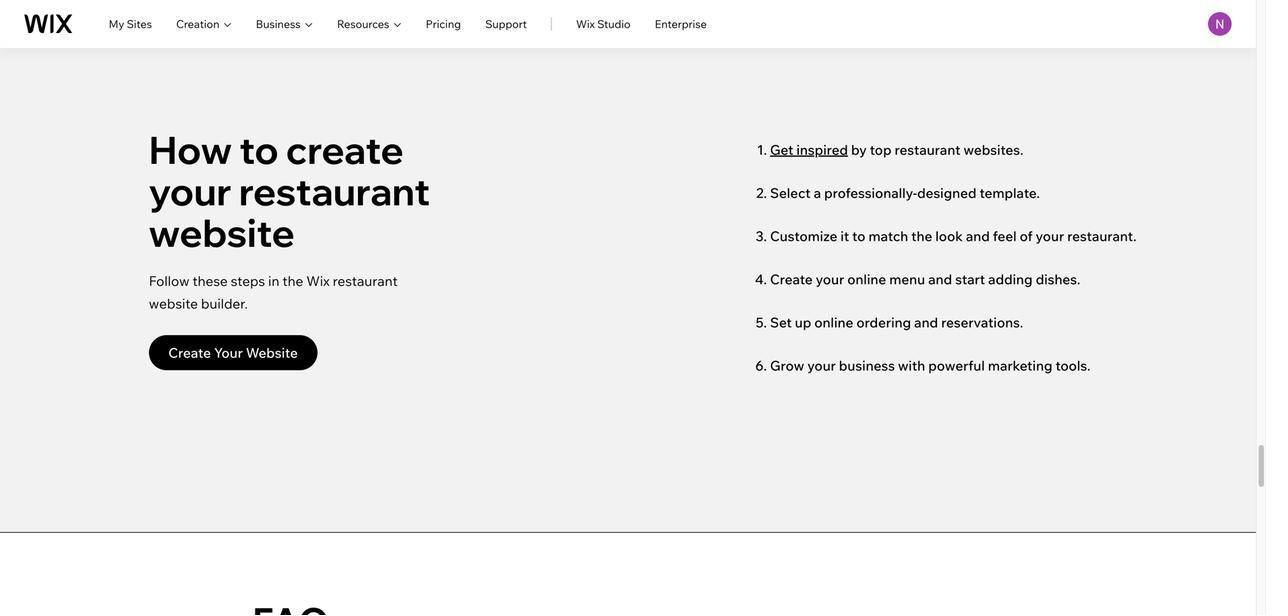Task type: describe. For each thing, give the bounding box(es) containing it.
how to create your restaurant website
[[149, 126, 430, 256]]

create your online menu and start adding dishes.
[[770, 271, 1081, 288]]

by
[[852, 141, 867, 158]]

profile image image
[[1209, 12, 1232, 36]]

adding
[[989, 271, 1033, 288]]

feel
[[993, 228, 1017, 245]]

websites.
[[964, 141, 1024, 158]]

online for ordering
[[815, 314, 854, 331]]

website
[[246, 344, 298, 361]]

enterprise link
[[655, 16, 707, 32]]

and for reservations.
[[915, 314, 939, 331]]

resources button
[[337, 16, 402, 32]]

designed
[[918, 184, 977, 201]]

studio
[[598, 17, 631, 31]]

resources
[[337, 17, 390, 31]]

marketing
[[988, 357, 1053, 374]]

it
[[841, 228, 850, 245]]

my sites link
[[109, 16, 152, 32]]

pricing link
[[426, 16, 461, 32]]

customize
[[770, 228, 838, 245]]

reservations.
[[942, 314, 1024, 331]]

business
[[839, 357, 895, 374]]

these
[[193, 272, 228, 289]]

builder.
[[201, 295, 248, 312]]

inspired
[[797, 141, 849, 158]]

wix studio link
[[576, 16, 631, 32]]

website inside 'how to create your restaurant website'
[[149, 209, 295, 256]]

1 horizontal spatial to
[[853, 228, 866, 245]]

​select a professionally-designed template.
[[770, 184, 1040, 201]]

restaurant for websites.
[[895, 141, 961, 158]]

pricing
[[426, 17, 461, 31]]

wix studio
[[576, 17, 631, 31]]

wix inside follow these steps in the wix restaurant website builder.
[[306, 272, 330, 289]]

follow
[[149, 272, 190, 289]]

get inspired link
[[770, 141, 849, 158]]

top
[[870, 141, 892, 158]]

the for match
[[912, 228, 933, 245]]

set
[[770, 314, 792, 331]]

support
[[486, 17, 527, 31]]

create
[[286, 126, 404, 173]]



Task type: vqa. For each thing, say whether or not it's contained in the screenshot.
"Environmental"
no



Task type: locate. For each thing, give the bounding box(es) containing it.
0 vertical spatial restaurant
[[895, 141, 961, 158]]

up
[[795, 314, 812, 331]]

create your website link
[[149, 335, 318, 370]]

wix inside "link"
[[576, 17, 595, 31]]

0 horizontal spatial wix
[[306, 272, 330, 289]]

1 horizontal spatial wix
[[576, 17, 595, 31]]

look
[[936, 228, 963, 245]]

and right ordering
[[915, 314, 939, 331]]

0 vertical spatial website
[[149, 209, 295, 256]]

your
[[214, 344, 243, 361]]

to inside 'how to create your restaurant website'
[[239, 126, 279, 173]]

website
[[149, 209, 295, 256], [149, 295, 198, 312]]

get
[[770, 141, 794, 158]]

online left menu
[[848, 271, 887, 288]]

ordering
[[857, 314, 912, 331]]

tools.
[[1056, 357, 1091, 374]]

1 vertical spatial to
[[853, 228, 866, 245]]

1 horizontal spatial the
[[912, 228, 933, 245]]

wix
[[576, 17, 595, 31], [306, 272, 330, 289]]

2 website from the top
[[149, 295, 198, 312]]

0 horizontal spatial to
[[239, 126, 279, 173]]

create your website
[[168, 344, 298, 361]]

1 vertical spatial and
[[929, 271, 953, 288]]

0 vertical spatial and
[[966, 228, 990, 245]]

website up these
[[149, 209, 295, 256]]

0 vertical spatial wix
[[576, 17, 595, 31]]

my sites
[[109, 17, 152, 31]]

website inside follow these steps in the wix restaurant website builder.
[[149, 295, 198, 312]]

powerful
[[929, 357, 985, 374]]

your inside 'how to create your restaurant website'
[[149, 167, 232, 215]]

dishes.
[[1036, 271, 1081, 288]]

restaurant inside 'how to create your restaurant website'
[[239, 167, 430, 215]]

customize it to match the look and feel of your restaurant.
[[770, 228, 1137, 245]]

set up online ordering and reservations.
[[770, 314, 1024, 331]]

my
[[109, 17, 124, 31]]

0 vertical spatial the
[[912, 228, 933, 245]]

and for start
[[929, 271, 953, 288]]

​select
[[770, 184, 811, 201]]

online right up
[[815, 314, 854, 331]]

1 vertical spatial online
[[815, 314, 854, 331]]

online
[[848, 271, 887, 288], [815, 314, 854, 331]]

get inspired by top restaurant websites.
[[770, 141, 1027, 158]]

how
[[149, 126, 232, 173]]

website down follow
[[149, 295, 198, 312]]

1 website from the top
[[149, 209, 295, 256]]

in
[[268, 272, 280, 289]]

support link
[[486, 16, 527, 32]]

0 vertical spatial online
[[848, 271, 887, 288]]

1 vertical spatial restaurant
[[239, 167, 430, 215]]

with
[[898, 357, 926, 374]]

0 horizontal spatial the
[[283, 272, 303, 289]]

grow your business with powerful marketing tools.
[[770, 357, 1091, 374]]

business button
[[256, 16, 313, 32]]

2 vertical spatial restaurant
[[333, 272, 398, 289]]

grow
[[770, 357, 805, 374]]

create left your
[[168, 344, 211, 361]]

the inside follow these steps in the wix restaurant website builder.
[[283, 272, 303, 289]]

start
[[956, 271, 986, 288]]

and left feel
[[966, 228, 990, 245]]

business
[[256, 17, 301, 31]]

create for create your website
[[168, 344, 211, 361]]

restaurant for website
[[239, 167, 430, 215]]

0 horizontal spatial create
[[168, 344, 211, 361]]

create up set at bottom
[[770, 271, 813, 288]]

create
[[770, 271, 813, 288], [168, 344, 211, 361]]

the right in
[[283, 272, 303, 289]]

1 vertical spatial create
[[168, 344, 211, 361]]

to
[[239, 126, 279, 173], [853, 228, 866, 245]]

1 horizontal spatial create
[[770, 271, 813, 288]]

restaurant
[[895, 141, 961, 158], [239, 167, 430, 215], [333, 272, 398, 289]]

restaurant.
[[1068, 228, 1137, 245]]

creation button
[[176, 16, 232, 32]]

template.
[[980, 184, 1040, 201]]

follow these steps in the wix restaurant website builder.
[[149, 272, 398, 312]]

match
[[869, 228, 909, 245]]

menu
[[890, 271, 926, 288]]

enterprise
[[655, 17, 707, 31]]

create for create your online menu and start adding dishes.
[[770, 271, 813, 288]]

and left 'start'
[[929, 271, 953, 288]]

your
[[149, 167, 232, 215], [1036, 228, 1065, 245], [816, 271, 845, 288], [808, 357, 836, 374]]

the left look
[[912, 228, 933, 245]]

sites
[[127, 17, 152, 31]]

and
[[966, 228, 990, 245], [929, 271, 953, 288], [915, 314, 939, 331]]

0 vertical spatial create
[[770, 271, 813, 288]]

the for in
[[283, 272, 303, 289]]

professionally-
[[825, 184, 918, 201]]

wix right in
[[306, 272, 330, 289]]

1 vertical spatial website
[[149, 295, 198, 312]]

creation
[[176, 17, 220, 31]]

restaurant inside follow these steps in the wix restaurant website builder.
[[333, 272, 398, 289]]

2 vertical spatial and
[[915, 314, 939, 331]]

1 vertical spatial the
[[283, 272, 303, 289]]

the
[[912, 228, 933, 245], [283, 272, 303, 289]]

of
[[1020, 228, 1033, 245]]

wix left the studio
[[576, 17, 595, 31]]

steps
[[231, 272, 265, 289]]

online for menu
[[848, 271, 887, 288]]

1 vertical spatial wix
[[306, 272, 330, 289]]

a
[[814, 184, 822, 201]]

0 vertical spatial to
[[239, 126, 279, 173]]



